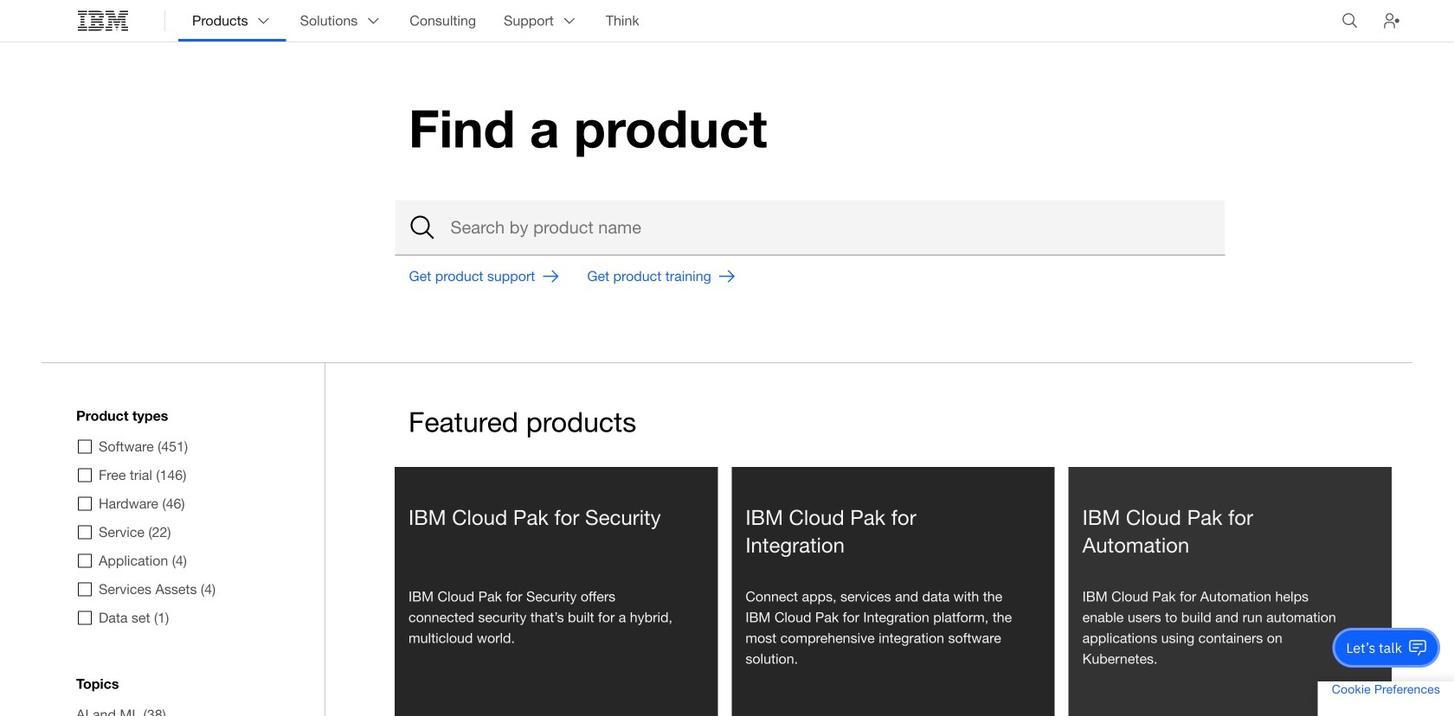 Task type: describe. For each thing, give the bounding box(es) containing it.
Search text field
[[395, 201, 1225, 256]]

let's talk element
[[1346, 639, 1402, 658]]



Task type: locate. For each thing, give the bounding box(es) containing it.
search element
[[395, 201, 1225, 256]]



